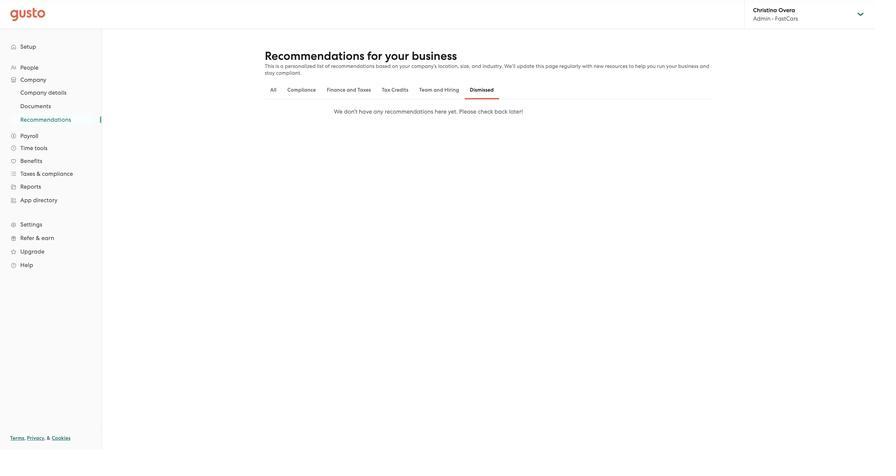 Task type: describe. For each thing, give the bounding box(es) containing it.
time
[[20, 145, 33, 152]]

dismissed button
[[465, 82, 499, 98]]

directory
[[33, 197, 58, 204]]

location,
[[438, 63, 459, 69]]

recommendations link
[[12, 114, 95, 126]]

this
[[265, 63, 274, 69]]

privacy
[[27, 436, 44, 442]]

tools
[[35, 145, 47, 152]]

of
[[325, 63, 330, 69]]

company for company
[[20, 77, 46, 83]]

update
[[517, 63, 535, 69]]

company for company details
[[20, 89, 47, 96]]

regularly
[[560, 63, 581, 69]]

0 horizontal spatial business
[[412, 49, 457, 63]]

time tools
[[20, 145, 47, 152]]

reports
[[20, 184, 41, 190]]

settings link
[[7, 219, 95, 231]]

new
[[594, 63, 604, 69]]

a
[[280, 63, 284, 69]]

is
[[276, 63, 279, 69]]

setup link
[[7, 41, 95, 53]]

on
[[392, 63, 398, 69]]

upgrade
[[20, 249, 45, 255]]

any
[[374, 108, 384, 115]]

finance
[[327, 87, 346, 93]]

tax credits
[[382, 87, 409, 93]]

taxes & compliance
[[20, 171, 73, 178]]

app directory
[[20, 197, 58, 204]]

compliance
[[287, 87, 316, 93]]

tax credits button
[[377, 82, 414, 98]]

your right run
[[667, 63, 677, 69]]

all button
[[265, 82, 282, 98]]

2 , from the left
[[44, 436, 46, 442]]

benefits link
[[7, 155, 95, 167]]

here
[[435, 108, 447, 115]]

people
[[20, 64, 39, 71]]

help
[[635, 63, 646, 69]]

list containing company details
[[0, 86, 101, 127]]

& for compliance
[[37, 171, 41, 178]]

1 , from the left
[[24, 436, 26, 442]]

help link
[[7, 260, 95, 272]]

company details
[[20, 89, 67, 96]]

people button
[[7, 62, 95, 74]]

company button
[[7, 74, 95, 86]]

upgrade link
[[7, 246, 95, 258]]

list containing people
[[0, 62, 101, 272]]

compliance button
[[282, 82, 321, 98]]

compliant.
[[276, 70, 302, 76]]

we'll
[[504, 63, 516, 69]]

setup
[[20, 43, 36, 50]]

we
[[334, 108, 343, 115]]

company details link
[[12, 87, 95, 99]]

app
[[20, 197, 32, 204]]

and inside button
[[434, 87, 443, 93]]

dismissed
[[470, 87, 494, 93]]

later!
[[509, 108, 523, 115]]

refer & earn
[[20, 235, 54, 242]]

run
[[657, 63, 665, 69]]

details
[[48, 89, 67, 96]]

christina
[[753, 7, 777, 14]]

list
[[317, 63, 324, 69]]

payroll
[[20, 133, 38, 140]]

page
[[546, 63, 558, 69]]

& for earn
[[36, 235, 40, 242]]

help
[[20, 262, 33, 269]]

payroll button
[[7, 130, 95, 142]]

we don't have any recommendations here yet. please check back later!
[[334, 108, 523, 115]]

compliance
[[42, 171, 73, 178]]

recommendation categories for your business tab list
[[265, 81, 712, 100]]

settings
[[20, 222, 42, 228]]



Task type: vqa. For each thing, say whether or not it's contained in the screenshot.
Cookies button
yes



Task type: locate. For each thing, give the bounding box(es) containing it.
company inside dropdown button
[[20, 77, 46, 83]]

0 vertical spatial recommendations
[[265, 49, 365, 63]]

check
[[478, 108, 493, 115]]

hiring
[[445, 87, 459, 93]]

& left earn
[[36, 235, 40, 242]]

team and hiring
[[419, 87, 459, 93]]

recommendations for recommendations
[[20, 117, 71, 123]]

terms
[[10, 436, 24, 442]]

0 horizontal spatial taxes
[[20, 171, 35, 178]]

and inside button
[[347, 87, 356, 93]]

stay
[[265, 70, 275, 76]]

2 vertical spatial &
[[47, 436, 50, 442]]

•
[[772, 15, 774, 22]]

recommendations for recommendations for your business this is a personalized list of recommendations based on your company's location, size, and industry. we'll update this page regularly with new resources to help you run your business and stay compliant.
[[265, 49, 365, 63]]

you
[[647, 63, 656, 69]]

company
[[20, 77, 46, 83], [20, 89, 47, 96]]

taxes
[[358, 87, 371, 93], [20, 171, 35, 178]]

& left cookies
[[47, 436, 50, 442]]

gusto navigation element
[[0, 29, 101, 283]]

recommendations
[[331, 63, 375, 69], [385, 108, 433, 115]]

taxes inside dropdown button
[[20, 171, 35, 178]]

yet.
[[448, 108, 458, 115]]

1 horizontal spatial recommendations
[[385, 108, 433, 115]]

to
[[629, 63, 634, 69]]

,
[[24, 436, 26, 442], [44, 436, 46, 442]]

recommendations for your business this is a personalized list of recommendations based on your company's location, size, and industry. we'll update this page regularly with new resources to help you run your business and stay compliant.
[[265, 49, 710, 76]]

1 vertical spatial business
[[679, 63, 699, 69]]

with
[[582, 63, 593, 69]]

documents
[[20, 103, 51, 110]]

terms link
[[10, 436, 24, 442]]

resources
[[605, 63, 628, 69]]

privacy link
[[27, 436, 44, 442]]

reports link
[[7, 181, 95, 193]]

recommendations down documents link
[[20, 117, 71, 123]]

finance and taxes
[[327, 87, 371, 93]]

recommendations up finance and taxes button
[[331, 63, 375, 69]]

refer
[[20, 235, 34, 242]]

1 company from the top
[[20, 77, 46, 83]]

finance and taxes button
[[321, 82, 377, 98]]

all
[[270, 87, 277, 93]]

recommendations inside recommendations for your business this is a personalized list of recommendations based on your company's location, size, and industry. we'll update this page regularly with new resources to help you run your business and stay compliant.
[[331, 63, 375, 69]]

team
[[419, 87, 433, 93]]

business
[[412, 49, 457, 63], [679, 63, 699, 69]]

taxes inside button
[[358, 87, 371, 93]]

0 vertical spatial recommendations
[[331, 63, 375, 69]]

company down people
[[20, 77, 46, 83]]

recommendations up list
[[265, 49, 365, 63]]

recommendations down credits
[[385, 108, 433, 115]]

back
[[495, 108, 508, 115]]

& inside dropdown button
[[37, 171, 41, 178]]

1 horizontal spatial business
[[679, 63, 699, 69]]

benefits
[[20, 158, 42, 165]]

1 vertical spatial recommendations
[[385, 108, 433, 115]]

& down the benefits
[[37, 171, 41, 178]]

1 horizontal spatial recommendations
[[265, 49, 365, 63]]

overa
[[779, 7, 795, 14]]

credits
[[392, 87, 409, 93]]

taxes up 'have'
[[358, 87, 371, 93]]

personalized
[[285, 63, 316, 69]]

, left 'privacy' link
[[24, 436, 26, 442]]

your up on
[[385, 49, 409, 63]]

industry.
[[483, 63, 503, 69]]

home image
[[10, 8, 45, 21]]

2 company from the top
[[20, 89, 47, 96]]

1 list from the top
[[0, 62, 101, 272]]

don't
[[344, 108, 358, 115]]

cookies button
[[52, 435, 71, 443]]

time tools button
[[7, 142, 95, 154]]

business right run
[[679, 63, 699, 69]]

have
[[359, 108, 372, 115]]

taxes up reports
[[20, 171, 35, 178]]

, left cookies
[[44, 436, 46, 442]]

0 vertical spatial taxes
[[358, 87, 371, 93]]

1 vertical spatial company
[[20, 89, 47, 96]]

0 vertical spatial business
[[412, 49, 457, 63]]

2 list from the top
[[0, 86, 101, 127]]

0 horizontal spatial recommendations
[[331, 63, 375, 69]]

taxes & compliance button
[[7, 168, 95, 180]]

business up company's
[[412, 49, 457, 63]]

1 vertical spatial taxes
[[20, 171, 35, 178]]

earn
[[41, 235, 54, 242]]

for
[[367, 49, 382, 63]]

terms , privacy , & cookies
[[10, 436, 71, 442]]

0 horizontal spatial recommendations
[[20, 117, 71, 123]]

app directory link
[[7, 194, 95, 207]]

recommendations
[[265, 49, 365, 63], [20, 117, 71, 123]]

0 vertical spatial company
[[20, 77, 46, 83]]

christina overa admin • fastcars
[[753, 7, 798, 22]]

list
[[0, 62, 101, 272], [0, 86, 101, 127]]

1 horizontal spatial ,
[[44, 436, 46, 442]]

please
[[459, 108, 477, 115]]

&
[[37, 171, 41, 178], [36, 235, 40, 242], [47, 436, 50, 442]]

documents link
[[12, 100, 95, 112]]

recommendations inside recommendations for your business this is a personalized list of recommendations based on your company's location, size, and industry. we'll update this page regularly with new resources to help you run your business and stay compliant.
[[265, 49, 365, 63]]

your right on
[[400, 63, 410, 69]]

refer & earn link
[[7, 232, 95, 245]]

admin
[[753, 15, 771, 22]]

based
[[376, 63, 391, 69]]

tax
[[382, 87, 390, 93]]

cookies
[[52, 436, 71, 442]]

size,
[[461, 63, 471, 69]]

this
[[536, 63, 544, 69]]

1 horizontal spatial taxes
[[358, 87, 371, 93]]

company up documents
[[20, 89, 47, 96]]

and
[[472, 63, 481, 69], [700, 63, 710, 69], [347, 87, 356, 93], [434, 87, 443, 93]]

fastcars
[[775, 15, 798, 22]]

1 vertical spatial recommendations
[[20, 117, 71, 123]]

0 horizontal spatial ,
[[24, 436, 26, 442]]

company's
[[412, 63, 437, 69]]

1 vertical spatial &
[[36, 235, 40, 242]]

recommendations inside gusto navigation element
[[20, 117, 71, 123]]

0 vertical spatial &
[[37, 171, 41, 178]]



